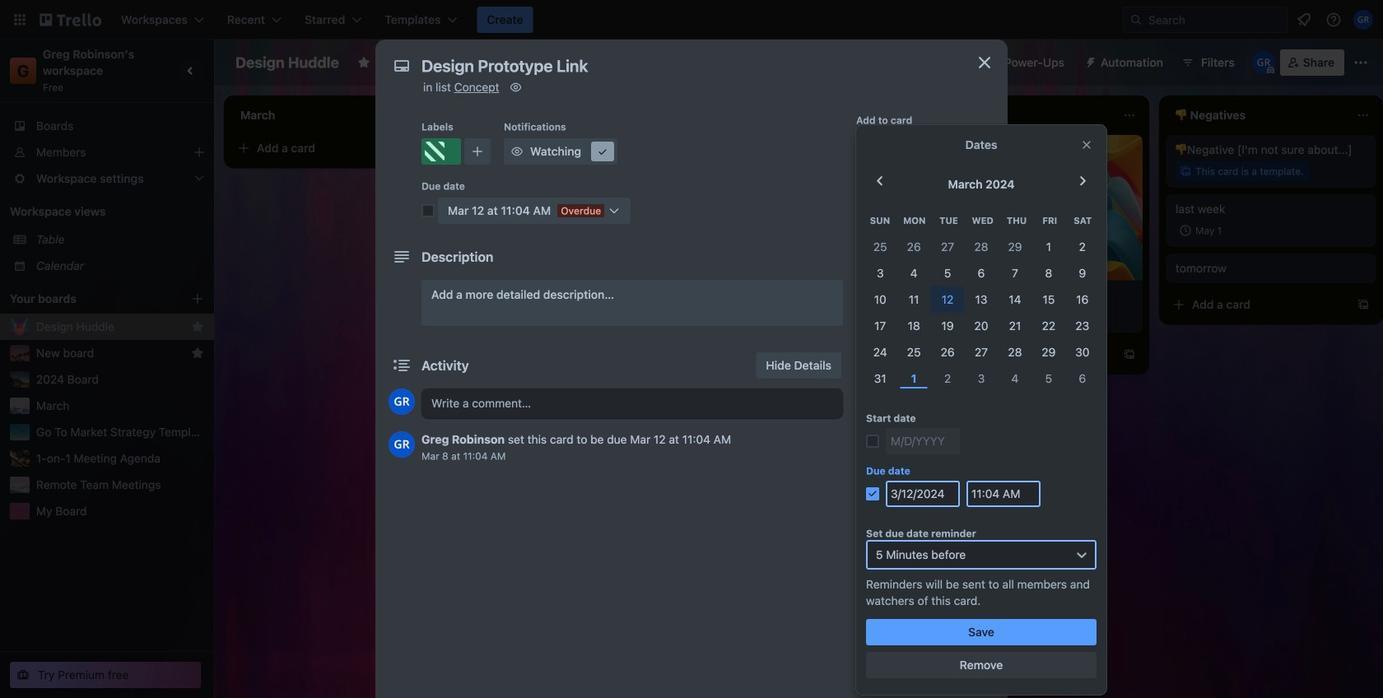 Task type: locate. For each thing, give the bounding box(es) containing it.
primary element
[[0, 0, 1383, 40]]

sm image
[[1078, 49, 1101, 72], [594, 143, 611, 160], [861, 301, 878, 318], [861, 534, 878, 550], [861, 640, 878, 656]]

create from template… image
[[422, 142, 435, 155], [889, 288, 902, 301], [1357, 298, 1370, 311], [1123, 348, 1136, 361]]

show menu image
[[1353, 54, 1369, 71]]

Mark due date as complete checkbox
[[422, 204, 435, 217]]

add board image
[[191, 292, 204, 305]]

1 row from the top
[[863, 207, 1099, 234]]

None checkbox
[[1176, 221, 1227, 240], [497, 283, 553, 303], [1176, 221, 1227, 240], [497, 283, 553, 303]]

0 vertical spatial color: green, title: none image
[[422, 138, 461, 165]]

0 vertical spatial starred icon image
[[191, 320, 204, 333]]

cell
[[863, 234, 897, 260], [897, 234, 931, 260], [931, 234, 965, 260], [965, 234, 998, 260], [998, 234, 1032, 260], [1032, 234, 1066, 260], [1066, 234, 1099, 260], [863, 260, 897, 287], [897, 260, 931, 287], [931, 260, 965, 287], [965, 260, 998, 287], [998, 260, 1032, 287], [1032, 260, 1066, 287], [1066, 260, 1099, 287], [863, 287, 897, 313], [897, 287, 931, 313], [931, 287, 965, 313], [965, 287, 998, 313], [998, 287, 1032, 313], [1032, 287, 1066, 313], [1066, 287, 1099, 313], [863, 313, 897, 339], [897, 313, 931, 339], [931, 313, 965, 339], [965, 313, 998, 339], [998, 313, 1032, 339], [1032, 313, 1066, 339], [1066, 313, 1099, 339], [863, 339, 897, 366], [897, 339, 931, 366], [931, 339, 965, 366], [965, 339, 998, 366], [998, 339, 1032, 366], [1032, 339, 1066, 366], [1066, 339, 1099, 366], [863, 366, 897, 392], [897, 366, 931, 392], [931, 366, 965, 392], [965, 366, 998, 392], [998, 366, 1032, 392], [1032, 366, 1066, 392], [1066, 366, 1099, 392]]

5 row from the top
[[863, 313, 1099, 339]]

close dialog image
[[975, 53, 995, 72]]

Board name text field
[[227, 49, 347, 76]]

0 notifications image
[[1294, 10, 1314, 30]]

M/D/YYYY text field
[[886, 481, 960, 507]]

1 horizontal spatial color: green, title: none image
[[474, 254, 507, 260]]

7 row from the top
[[863, 366, 1099, 392]]

Add time text field
[[967, 481, 1041, 507]]

sm image
[[508, 79, 524, 96], [509, 143, 525, 160], [861, 566, 878, 583], [861, 599, 878, 616]]

row group
[[863, 234, 1099, 392]]

2 row from the top
[[863, 234, 1099, 260]]

row
[[863, 207, 1099, 234], [863, 234, 1099, 260], [863, 260, 1099, 287], [863, 287, 1099, 313], [863, 313, 1099, 339], [863, 339, 1099, 366], [863, 366, 1099, 392]]

your boards with 8 items element
[[10, 289, 166, 309]]

color: green, title: none image
[[422, 138, 461, 165], [474, 254, 507, 260]]

1 vertical spatial starred icon image
[[191, 347, 204, 360]]

grid
[[863, 207, 1099, 392]]

open information menu image
[[1326, 12, 1342, 28]]

1 vertical spatial color: green, title: none image
[[474, 254, 507, 260]]

greg robinson (gregrobinson96) image
[[1354, 10, 1373, 30]]

starred icon image
[[191, 320, 204, 333], [191, 347, 204, 360]]

1 starred icon image from the top
[[191, 320, 204, 333]]

greg robinson (gregrobinson96) image
[[1252, 51, 1275, 74], [389, 389, 415, 415], [389, 431, 415, 458]]

3 row from the top
[[863, 260, 1099, 287]]

None text field
[[413, 51, 957, 81]]

Write a comment text field
[[422, 389, 843, 418]]



Task type: vqa. For each thing, say whether or not it's contained in the screenshot.
the top Calendar
no



Task type: describe. For each thing, give the bounding box(es) containing it.
create from template… image
[[655, 324, 669, 338]]

2 vertical spatial greg robinson (gregrobinson96) image
[[389, 431, 415, 458]]

2 starred icon image from the top
[[191, 347, 204, 360]]

0 horizontal spatial color: green, title: none image
[[422, 138, 461, 165]]

close popover image
[[1080, 138, 1093, 151]]

star or unstar board image
[[357, 56, 370, 69]]

6 row from the top
[[863, 339, 1099, 366]]

labels image
[[861, 170, 878, 186]]

M/D/YYYY text field
[[886, 428, 960, 454]]

search image
[[1130, 13, 1143, 26]]

1 vertical spatial greg robinson (gregrobinson96) image
[[389, 389, 415, 415]]

4 row from the top
[[863, 287, 1099, 313]]

Search field
[[1143, 8, 1287, 31]]

0 vertical spatial greg robinson (gregrobinson96) image
[[1252, 51, 1275, 74]]



